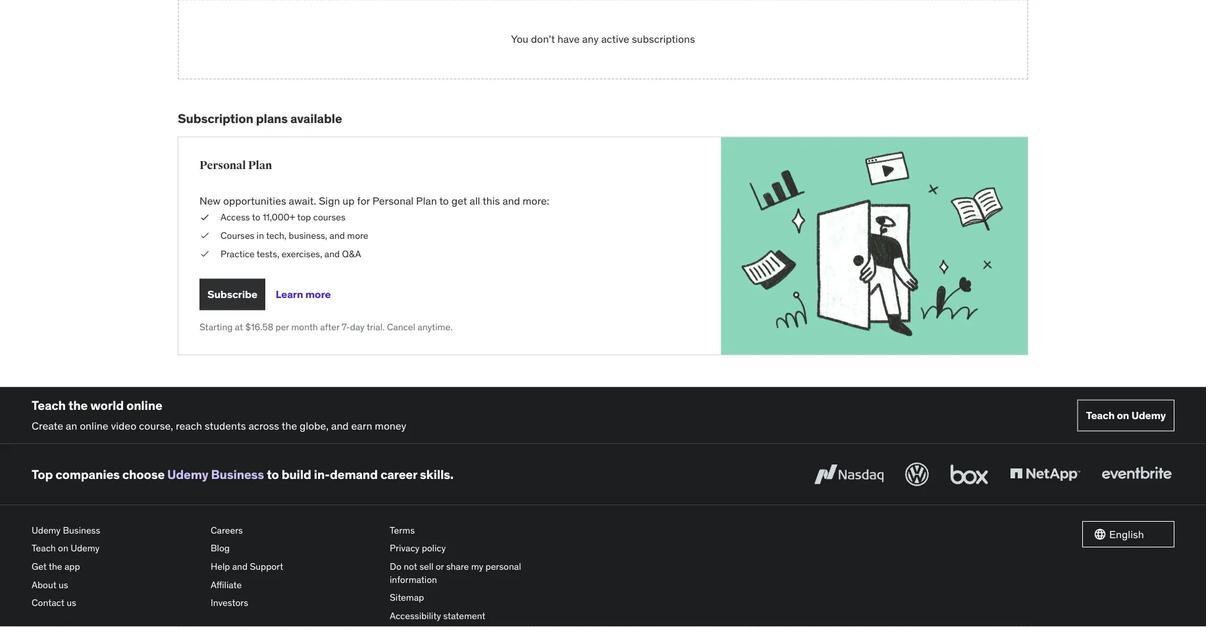Task type: vqa. For each thing, say whether or not it's contained in the screenshot.
RATINGS)
no



Task type: describe. For each thing, give the bounding box(es) containing it.
top
[[32, 467, 53, 483]]

learn more
[[276, 288, 331, 301]]

more:
[[523, 194, 550, 208]]

available
[[290, 110, 342, 126]]

build
[[282, 467, 311, 483]]

0 vertical spatial more
[[347, 230, 368, 241]]

0 vertical spatial personal
[[200, 158, 246, 172]]

1 horizontal spatial plan
[[416, 194, 437, 208]]

1 horizontal spatial the
[[68, 398, 88, 414]]

xsmall image
[[200, 247, 210, 260]]

small image
[[1094, 528, 1107, 541]]

anytime.
[[418, 321, 453, 333]]

udemy right choose
[[167, 467, 208, 483]]

up
[[343, 194, 355, 208]]

career
[[381, 467, 417, 483]]

access
[[221, 211, 250, 223]]

get
[[452, 194, 467, 208]]

1 horizontal spatial business
[[211, 467, 264, 483]]

teach inside "udemy business teach on udemy get the app about us contact us"
[[32, 543, 56, 555]]

video
[[111, 419, 136, 433]]

share
[[446, 561, 469, 573]]

sitemap link
[[390, 589, 558, 607]]

teach for the
[[32, 398, 66, 414]]

subscribe
[[207, 288, 257, 301]]

learn
[[276, 288, 303, 301]]

investors
[[211, 597, 248, 609]]

7-
[[342, 321, 350, 333]]

1 horizontal spatial on
[[1117, 409, 1130, 422]]

across
[[249, 419, 279, 433]]

netapp image
[[1008, 460, 1083, 489]]

await.
[[289, 194, 316, 208]]

affiliate link
[[211, 576, 379, 594]]

course,
[[139, 419, 173, 433]]

active
[[601, 32, 629, 46]]

any
[[582, 32, 599, 46]]

month
[[291, 321, 318, 333]]

an
[[66, 419, 77, 433]]

0 horizontal spatial more
[[305, 288, 331, 301]]

information
[[390, 574, 437, 586]]

starting
[[200, 321, 233, 333]]

1 vertical spatial teach on udemy link
[[32, 540, 200, 558]]

teach the world online create an online video course, reach students across the globe, and earn money
[[32, 398, 406, 433]]

english
[[1110, 528, 1144, 541]]

starting at $16.58 per month after 7-day trial. cancel anytime.
[[200, 321, 453, 333]]

udemy up eventbrite image
[[1132, 409, 1166, 422]]

0 vertical spatial teach on udemy link
[[1078, 400, 1175, 432]]

1 vertical spatial the
[[282, 419, 297, 433]]

for
[[357, 194, 370, 208]]

0 horizontal spatial online
[[80, 419, 108, 433]]

get
[[32, 561, 47, 573]]

investors link
[[211, 594, 379, 613]]

all
[[470, 194, 480, 208]]

volkswagen image
[[903, 460, 932, 489]]

practice
[[221, 248, 255, 260]]

companies
[[55, 467, 120, 483]]

2 horizontal spatial to
[[439, 194, 449, 208]]

do not sell or share my personal information button
[[390, 558, 558, 589]]

business,
[[289, 230, 327, 241]]

eventbrite image
[[1099, 460, 1175, 489]]

not
[[404, 561, 417, 573]]

get the app link
[[32, 558, 200, 576]]

careers blog help and support affiliate investors
[[211, 525, 283, 609]]

new
[[200, 194, 221, 208]]

subscription
[[178, 110, 253, 126]]

personal
[[486, 561, 521, 573]]

business inside "udemy business teach on udemy get the app about us contact us"
[[63, 525, 100, 536]]

you don't have any active subscriptions
[[511, 32, 695, 46]]

udemy up "app"
[[71, 543, 100, 555]]

at
[[235, 321, 243, 333]]

top
[[297, 211, 311, 223]]

xsmall image for courses
[[200, 229, 210, 242]]

1 vertical spatial us
[[67, 597, 76, 609]]

accessibility
[[390, 610, 441, 622]]

help and support link
[[211, 558, 379, 576]]

english button
[[1083, 522, 1175, 548]]

courses in tech, business, and more
[[221, 230, 368, 241]]

tests,
[[257, 248, 279, 260]]

contact
[[32, 597, 64, 609]]

0 vertical spatial plan
[[248, 158, 272, 172]]

on inside "udemy business teach on udemy get the app about us contact us"
[[58, 543, 68, 555]]

blog
[[211, 543, 230, 555]]

skills.
[[420, 467, 454, 483]]

or
[[436, 561, 444, 573]]

terms privacy policy do not sell or share my personal information sitemap accessibility statement
[[390, 525, 521, 622]]

nasdaq image
[[811, 460, 887, 489]]

udemy business teach on udemy get the app about us contact us
[[32, 525, 100, 609]]

terms link
[[390, 522, 558, 540]]



Task type: locate. For each thing, give the bounding box(es) containing it.
more up q&a
[[347, 230, 368, 241]]

q&a
[[342, 248, 361, 260]]

this
[[483, 194, 500, 208]]

and left q&a
[[325, 248, 340, 260]]

demand
[[330, 467, 378, 483]]

teach on udemy link up eventbrite image
[[1078, 400, 1175, 432]]

1 vertical spatial to
[[252, 211, 260, 223]]

learn more link
[[276, 279, 331, 310]]

about us link
[[32, 576, 200, 594]]

on up eventbrite image
[[1117, 409, 1130, 422]]

money
[[375, 419, 406, 433]]

$16.58
[[245, 321, 273, 333]]

2 vertical spatial to
[[267, 467, 279, 483]]

0 vertical spatial business
[[211, 467, 264, 483]]

do
[[390, 561, 402, 573]]

udemy
[[1132, 409, 1166, 422], [167, 467, 208, 483], [32, 525, 61, 536], [71, 543, 100, 555]]

0 horizontal spatial personal
[[200, 158, 246, 172]]

udemy business link
[[167, 467, 264, 483], [32, 522, 200, 540]]

and right this
[[503, 194, 520, 208]]

top companies choose udemy business to build in-demand career skills.
[[32, 467, 454, 483]]

business
[[211, 467, 264, 483], [63, 525, 100, 536]]

to
[[439, 194, 449, 208], [252, 211, 260, 223], [267, 467, 279, 483]]

careers link
[[211, 522, 379, 540]]

new opportunities await. sign up for personal plan to get all this and more:
[[200, 194, 550, 208]]

support
[[250, 561, 283, 573]]

app
[[64, 561, 80, 573]]

my
[[471, 561, 483, 573]]

1 vertical spatial personal
[[373, 194, 414, 208]]

0 vertical spatial on
[[1117, 409, 1130, 422]]

us right the contact
[[67, 597, 76, 609]]

the up an
[[68, 398, 88, 414]]

and right "help"
[[232, 561, 248, 573]]

students
[[205, 419, 246, 433]]

and inside teach the world online create an online video course, reach students across the globe, and earn money
[[331, 419, 349, 433]]

1 horizontal spatial to
[[267, 467, 279, 483]]

the inside "udemy business teach on udemy get the app about us contact us"
[[49, 561, 62, 573]]

0 vertical spatial udemy business link
[[167, 467, 264, 483]]

us right about
[[59, 579, 68, 591]]

and inside careers blog help and support affiliate investors
[[232, 561, 248, 573]]

udemy up the get
[[32, 525, 61, 536]]

choose
[[122, 467, 165, 483]]

access to 11,000+ top courses
[[221, 211, 346, 223]]

in
[[257, 230, 264, 241]]

0 horizontal spatial to
[[252, 211, 260, 223]]

personal right for at the left top of the page
[[373, 194, 414, 208]]

exercises,
[[282, 248, 322, 260]]

1 vertical spatial udemy business link
[[32, 522, 200, 540]]

0 vertical spatial xsmall image
[[200, 211, 210, 224]]

don't
[[531, 32, 555, 46]]

policy
[[422, 543, 446, 555]]

day
[[350, 321, 365, 333]]

per
[[276, 321, 289, 333]]

online up course,
[[126, 398, 162, 414]]

xsmall image for access
[[200, 211, 210, 224]]

privacy policy link
[[390, 540, 558, 558]]

online right an
[[80, 419, 108, 433]]

world
[[90, 398, 124, 414]]

have
[[558, 32, 580, 46]]

2 xsmall image from the top
[[200, 229, 210, 242]]

1 xsmall image from the top
[[200, 211, 210, 224]]

blog link
[[211, 540, 379, 558]]

plans
[[256, 110, 288, 126]]

1 horizontal spatial teach on udemy link
[[1078, 400, 1175, 432]]

courses
[[221, 230, 254, 241]]

on up "app"
[[58, 543, 68, 555]]

accessibility statement link
[[390, 607, 558, 625]]

subscription plans available
[[178, 110, 342, 126]]

to down opportunities
[[252, 211, 260, 223]]

teach
[[32, 398, 66, 414], [1086, 409, 1115, 422], [32, 543, 56, 555]]

sell
[[420, 561, 434, 573]]

0 horizontal spatial business
[[63, 525, 100, 536]]

udemy business link down students
[[167, 467, 264, 483]]

personal up new
[[200, 158, 246, 172]]

reach
[[176, 419, 202, 433]]

subscriptions
[[632, 32, 695, 46]]

careers
[[211, 525, 243, 536]]

cancel
[[387, 321, 415, 333]]

after
[[320, 321, 340, 333]]

2 horizontal spatial the
[[282, 419, 297, 433]]

0 vertical spatial us
[[59, 579, 68, 591]]

udemy business link up get the app link
[[32, 522, 200, 540]]

1 vertical spatial xsmall image
[[200, 229, 210, 242]]

you
[[511, 32, 529, 46]]

privacy
[[390, 543, 420, 555]]

earn
[[351, 419, 372, 433]]

personal plan
[[200, 158, 272, 172]]

create
[[32, 419, 63, 433]]

1 vertical spatial online
[[80, 419, 108, 433]]

to left get
[[439, 194, 449, 208]]

globe,
[[300, 419, 329, 433]]

1 vertical spatial business
[[63, 525, 100, 536]]

11,000+
[[263, 211, 295, 223]]

more right learn
[[305, 288, 331, 301]]

tech,
[[266, 230, 287, 241]]

1 horizontal spatial online
[[126, 398, 162, 414]]

0 horizontal spatial the
[[49, 561, 62, 573]]

box image
[[948, 460, 992, 489]]

plan up opportunities
[[248, 158, 272, 172]]

teach on udemy link up about us 'link'
[[32, 540, 200, 558]]

business down students
[[211, 467, 264, 483]]

2 vertical spatial the
[[49, 561, 62, 573]]

0 vertical spatial the
[[68, 398, 88, 414]]

teach inside teach the world online create an online video course, reach students across the globe, and earn money
[[32, 398, 66, 414]]

about
[[32, 579, 56, 591]]

help
[[211, 561, 230, 573]]

1 vertical spatial on
[[58, 543, 68, 555]]

0 horizontal spatial plan
[[248, 158, 272, 172]]

more
[[347, 230, 368, 241], [305, 288, 331, 301]]

plan left get
[[416, 194, 437, 208]]

practice tests, exercises, and q&a
[[221, 248, 361, 260]]

xsmall image up xsmall image
[[200, 229, 210, 242]]

xsmall image
[[200, 211, 210, 224], [200, 229, 210, 242]]

statement
[[443, 610, 486, 622]]

and
[[503, 194, 520, 208], [330, 230, 345, 241], [325, 248, 340, 260], [331, 419, 349, 433], [232, 561, 248, 573]]

contact us link
[[32, 594, 200, 613]]

opportunities
[[223, 194, 286, 208]]

teach on udemy
[[1086, 409, 1166, 422]]

0 horizontal spatial on
[[58, 543, 68, 555]]

courses
[[313, 211, 346, 223]]

0 vertical spatial online
[[126, 398, 162, 414]]

teach for on
[[1086, 409, 1115, 422]]

sitemap
[[390, 592, 424, 604]]

to left build
[[267, 467, 279, 483]]

1 horizontal spatial personal
[[373, 194, 414, 208]]

1 vertical spatial more
[[305, 288, 331, 301]]

affiliate
[[211, 579, 242, 591]]

and left earn
[[331, 419, 349, 433]]

business up "app"
[[63, 525, 100, 536]]

0 horizontal spatial teach on udemy link
[[32, 540, 200, 558]]

the right the get
[[49, 561, 62, 573]]

trial.
[[367, 321, 385, 333]]

terms
[[390, 525, 415, 536]]

us
[[59, 579, 68, 591], [67, 597, 76, 609]]

sign
[[319, 194, 340, 208]]

personal
[[200, 158, 246, 172], [373, 194, 414, 208]]

and down the courses
[[330, 230, 345, 241]]

subscribe button
[[200, 279, 265, 310]]

the left globe,
[[282, 419, 297, 433]]

1 vertical spatial plan
[[416, 194, 437, 208]]

xsmall image down new
[[200, 211, 210, 224]]

1 horizontal spatial more
[[347, 230, 368, 241]]

teach on udemy link
[[1078, 400, 1175, 432], [32, 540, 200, 558]]

in-
[[314, 467, 330, 483]]

0 vertical spatial to
[[439, 194, 449, 208]]



